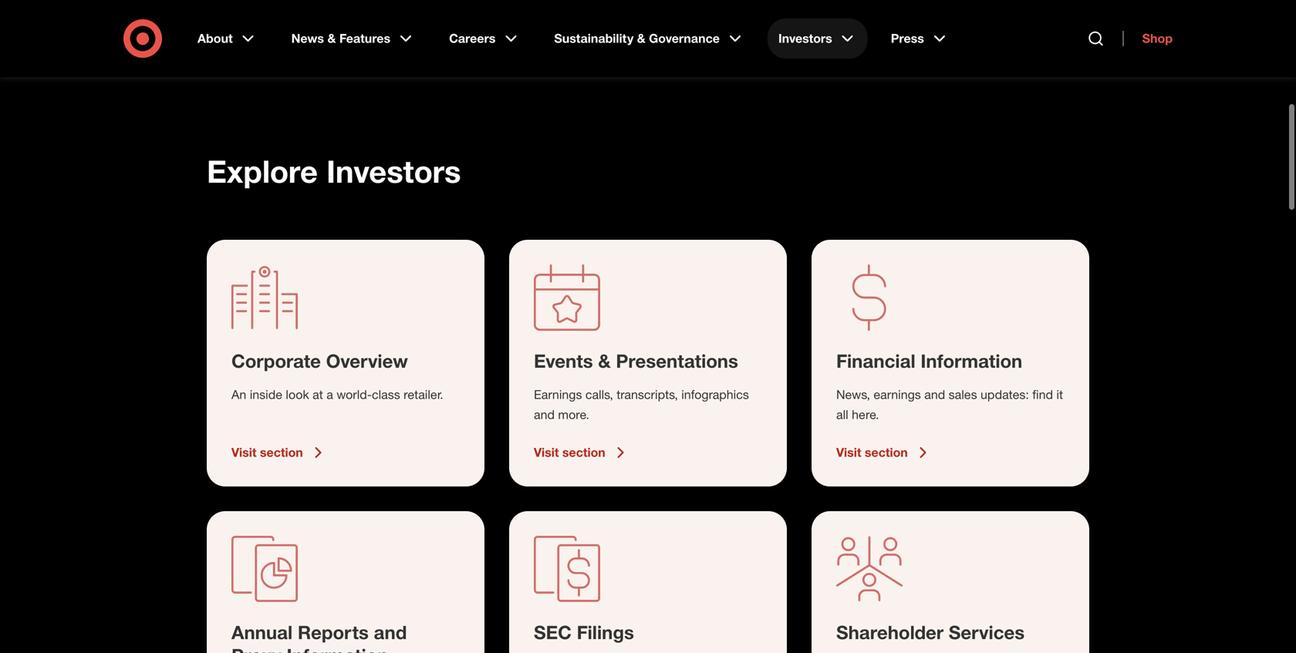Task type: describe. For each thing, give the bounding box(es) containing it.
updates:
[[981, 384, 1030, 399]]

here.
[[852, 404, 880, 419]]

news & features
[[291, 31, 391, 46]]

visit section for events
[[534, 442, 606, 457]]

look
[[286, 384, 309, 399]]

it
[[1057, 384, 1064, 399]]

news & features link
[[281, 19, 426, 59]]

press
[[891, 31, 925, 46]]

calls,
[[586, 384, 613, 399]]

shop
[[1143, 31, 1173, 46]]

shareholder
[[837, 619, 944, 641]]

visit section link for &
[[534, 441, 763, 459]]

services
[[949, 619, 1025, 641]]

visit section link for information
[[837, 441, 1065, 459]]

sustainability & governance link
[[544, 19, 756, 59]]

sec
[[534, 619, 572, 641]]

1 horizontal spatial investors
[[779, 31, 833, 46]]

more.
[[558, 404, 590, 419]]

shop link
[[1123, 31, 1173, 46]]

annual reports and proxy information
[[232, 619, 407, 654]]

all
[[837, 404, 849, 419]]

visit for events & presentations
[[534, 442, 559, 457]]

& for presentations
[[598, 347, 611, 369]]

filings
[[577, 619, 634, 641]]

careers link
[[438, 19, 531, 59]]

transcripts,
[[617, 384, 678, 399]]

news, earnings and sales updates: find it all here.
[[837, 384, 1064, 419]]

visit for corporate overview
[[232, 442, 257, 457]]

press link
[[880, 19, 960, 59]]

section for events
[[563, 442, 606, 457]]

explore investors
[[207, 149, 461, 187]]

earnings calls, transcripts, infographics and more.
[[534, 384, 749, 419]]

section for financial
[[865, 442, 908, 457]]

inside
[[250, 384, 282, 399]]

and for annual reports and proxy information
[[374, 619, 407, 641]]

an inside look at a world-class retailer.
[[232, 384, 443, 399]]

infographics
[[682, 384, 749, 399]]

class
[[372, 384, 400, 399]]

careers
[[449, 31, 496, 46]]

news,
[[837, 384, 871, 399]]

world-
[[337, 384, 372, 399]]

earnings
[[534, 384, 582, 399]]

sales
[[949, 384, 978, 399]]

an
[[232, 384, 246, 399]]



Task type: vqa. For each thing, say whether or not it's contained in the screenshot.
the to the top
no



Task type: locate. For each thing, give the bounding box(es) containing it.
section down inside at bottom left
[[260, 442, 303, 457]]

sustainability
[[554, 31, 634, 46]]

3 section from the left
[[865, 442, 908, 457]]

0 horizontal spatial &
[[328, 31, 336, 46]]

3 visit section from the left
[[837, 442, 908, 457]]

visit section down here.
[[837, 442, 908, 457]]

2 horizontal spatial &
[[637, 31, 646, 46]]

investors link
[[768, 19, 868, 59]]

news
[[291, 31, 324, 46]]

retailer.
[[404, 384, 443, 399]]

and inside 'annual reports and proxy information'
[[374, 619, 407, 641]]

1 horizontal spatial visit section link
[[534, 441, 763, 459]]

and
[[925, 384, 946, 399], [534, 404, 555, 419], [374, 619, 407, 641]]

governance
[[649, 31, 720, 46]]

presentations
[[616, 347, 739, 369]]

&
[[328, 31, 336, 46], [637, 31, 646, 46], [598, 347, 611, 369]]

& for governance
[[637, 31, 646, 46]]

visit section link down news, earnings and sales updates: find it all here.
[[837, 441, 1065, 459]]

1 visit section from the left
[[232, 442, 303, 457]]

1 vertical spatial and
[[534, 404, 555, 419]]

visit down an
[[232, 442, 257, 457]]

and inside the earnings calls, transcripts, infographics and more.
[[534, 404, 555, 419]]

visit down "more."
[[534, 442, 559, 457]]

financial information
[[837, 347, 1023, 369]]

2 visit section from the left
[[534, 442, 606, 457]]

visit section down "more."
[[534, 442, 606, 457]]

2 horizontal spatial visit section link
[[837, 441, 1065, 459]]

visit section link down an inside look at a world-class retailer.
[[232, 441, 460, 459]]

0 horizontal spatial investors
[[327, 149, 461, 187]]

about link
[[187, 19, 268, 59]]

3 visit section link from the left
[[837, 441, 1065, 459]]

corporate overview
[[232, 347, 408, 369]]

annual
[[232, 619, 293, 641]]

visit section link for overview
[[232, 441, 460, 459]]

0 horizontal spatial visit
[[232, 442, 257, 457]]

3 visit from the left
[[837, 442, 862, 457]]

reports
[[298, 619, 369, 641]]

2 horizontal spatial section
[[865, 442, 908, 457]]

1 horizontal spatial and
[[534, 404, 555, 419]]

1 visit from the left
[[232, 442, 257, 457]]

1 vertical spatial information
[[287, 642, 388, 654]]

0 vertical spatial investors
[[779, 31, 833, 46]]

events
[[534, 347, 593, 369]]

investors
[[779, 31, 833, 46], [327, 149, 461, 187]]

1 horizontal spatial &
[[598, 347, 611, 369]]

and right reports
[[374, 619, 407, 641]]

events & presentations
[[534, 347, 739, 369]]

& left governance
[[637, 31, 646, 46]]

visit section link down the earnings calls, transcripts, infographics and more.
[[534, 441, 763, 459]]

1 horizontal spatial section
[[563, 442, 606, 457]]

overview
[[326, 347, 408, 369]]

0 horizontal spatial visit section
[[232, 442, 303, 457]]

visit down the all
[[837, 442, 862, 457]]

and inside news, earnings and sales updates: find it all here.
[[925, 384, 946, 399]]

visit section for corporate
[[232, 442, 303, 457]]

section for corporate
[[260, 442, 303, 457]]

1 horizontal spatial information
[[921, 347, 1023, 369]]

0 vertical spatial information
[[921, 347, 1023, 369]]

1 vertical spatial investors
[[327, 149, 461, 187]]

find
[[1033, 384, 1054, 399]]

1 horizontal spatial visit section
[[534, 442, 606, 457]]

2 visit section link from the left
[[534, 441, 763, 459]]

2 horizontal spatial visit
[[837, 442, 862, 457]]

1 section from the left
[[260, 442, 303, 457]]

at
[[313, 384, 323, 399]]

sec filings
[[534, 619, 634, 641]]

0 horizontal spatial section
[[260, 442, 303, 457]]

and left sales
[[925, 384, 946, 399]]

visit section down inside at bottom left
[[232, 442, 303, 457]]

information down reports
[[287, 642, 388, 654]]

proxy
[[232, 642, 282, 654]]

visit section
[[232, 442, 303, 457], [534, 442, 606, 457], [837, 442, 908, 457]]

2 horizontal spatial visit section
[[837, 442, 908, 457]]

information up sales
[[921, 347, 1023, 369]]

information
[[921, 347, 1023, 369], [287, 642, 388, 654]]

2 visit from the left
[[534, 442, 559, 457]]

information inside 'annual reports and proxy information'
[[287, 642, 388, 654]]

financial
[[837, 347, 916, 369]]

about
[[198, 31, 233, 46]]

sustainability & governance
[[554, 31, 720, 46]]

0 horizontal spatial visit section link
[[232, 441, 460, 459]]

corporate
[[232, 347, 321, 369]]

2 section from the left
[[563, 442, 606, 457]]

visit section for financial
[[837, 442, 908, 457]]

& for features
[[328, 31, 336, 46]]

2 horizontal spatial and
[[925, 384, 946, 399]]

1 visit section link from the left
[[232, 441, 460, 459]]

& up calls,
[[598, 347, 611, 369]]

0 horizontal spatial and
[[374, 619, 407, 641]]

earnings
[[874, 384, 921, 399]]

section down "more."
[[563, 442, 606, 457]]

features
[[339, 31, 391, 46]]

0 horizontal spatial information
[[287, 642, 388, 654]]

and down earnings
[[534, 404, 555, 419]]

shareholder services
[[837, 619, 1025, 641]]

visit for financial information
[[837, 442, 862, 457]]

& right news
[[328, 31, 336, 46]]

section
[[260, 442, 303, 457], [563, 442, 606, 457], [865, 442, 908, 457]]

visit
[[232, 442, 257, 457], [534, 442, 559, 457], [837, 442, 862, 457]]

section down here.
[[865, 442, 908, 457]]

1 horizontal spatial visit
[[534, 442, 559, 457]]

a
[[327, 384, 333, 399]]

and for news, earnings and sales updates: find it all here.
[[925, 384, 946, 399]]

2 vertical spatial and
[[374, 619, 407, 641]]

visit section link
[[232, 441, 460, 459], [534, 441, 763, 459], [837, 441, 1065, 459]]

explore
[[207, 149, 318, 187]]

0 vertical spatial and
[[925, 384, 946, 399]]



